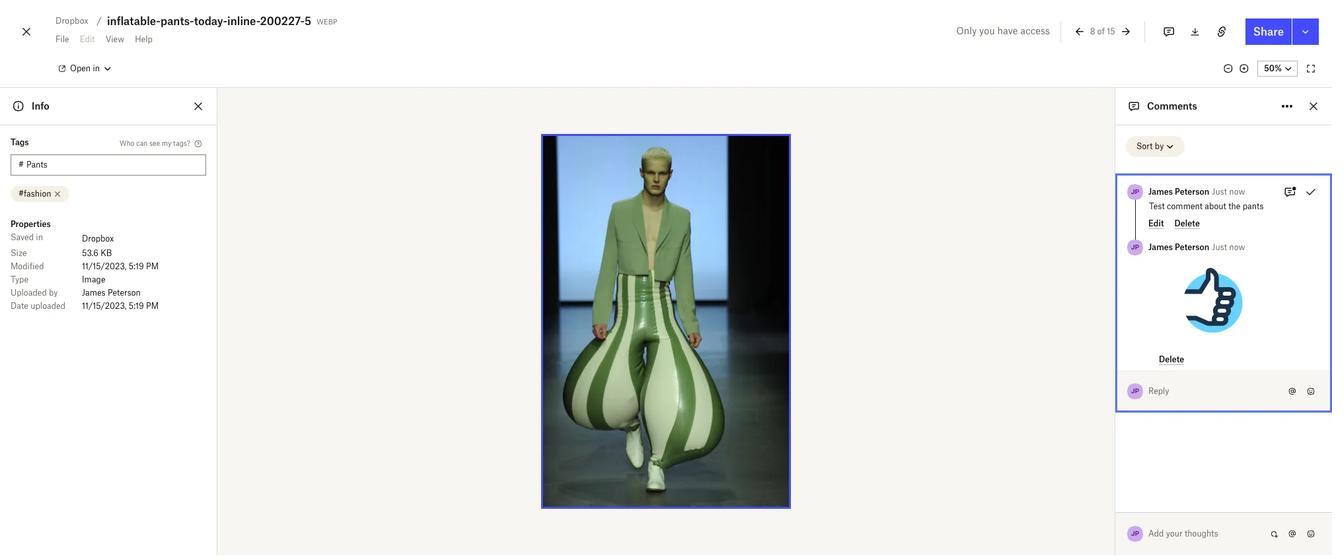 Task type: locate. For each thing, give the bounding box(es) containing it.
by inside table
[[49, 288, 58, 298]]

microsoft_pride down microsoft_pride_21_bisexual.jpg
[[1123, 317, 1171, 325]]

row up 'kb' at the left
[[11, 231, 206, 247]]

uploaded inside "microsoft_pride_21_pride_flag.jpg uploaded to microsoft_pride"
[[1082, 395, 1112, 403]]

1 vertical spatial pm
[[146, 301, 159, 311]]

reply image
[[1149, 385, 1274, 399]]

0 vertical spatial uploaded
[[31, 301, 65, 311]]

james
[[1148, 187, 1173, 197], [1148, 243, 1173, 252], [82, 288, 105, 298]]

11/15/2023, for peterson
[[82, 301, 127, 311]]

to down microsoft_pride_21_bisexual.jpg
[[1114, 317, 1120, 325]]

6 to from the top
[[1114, 473, 1120, 481]]

#fashion button
[[11, 186, 70, 202]]

11/15/2023, 5:19 pm
[[82, 262, 159, 272], [82, 301, 159, 311]]

1 pm from the top
[[146, 262, 159, 272]]

1 horizontal spatial in
[[93, 63, 100, 73]]

3 row from the top
[[11, 260, 206, 274]]

1 copy link from the top
[[1252, 387, 1288, 396]]

uploaded down microsoft_pride_21_bisexual.jpg
[[1082, 317, 1112, 325]]

edit button
[[1148, 218, 1164, 229]]

james peterson just now down test comment about the pants
[[1148, 243, 1245, 252]]

jp
[[1131, 188, 1139, 196], [1131, 243, 1139, 252], [1131, 387, 1139, 396], [1131, 530, 1139, 539]]

uploaded inside microsoft_pride_21_pansexual.jpg uploaded to
[[1082, 473, 1112, 481]]

2 copy link from the top
[[1252, 504, 1288, 513]]

1 horizontal spatial uploaded
[[1157, 532, 1192, 542]]

dropbox for dropbox popup button
[[56, 16, 88, 26]]

11/15/2023, down 'kb' at the left
[[82, 262, 127, 272]]

row down the image
[[11, 287, 206, 300]]

2 microsoft_pride from the top
[[1123, 317, 1171, 325]]

2 now from the top
[[1229, 243, 1245, 252]]

delete button up reply
[[1159, 355, 1184, 365]]

microsoft_pride
[[1123, 278, 1171, 286], [1123, 317, 1171, 325], [1123, 356, 1171, 364], [1123, 395, 1171, 403]]

help
[[135, 34, 153, 44]]

my
[[162, 139, 171, 147]]

1 vertical spatial by
[[49, 288, 58, 298]]

by up date uploaded
[[49, 288, 58, 298]]

2 pm from the top
[[146, 301, 159, 311]]

1 horizontal spatial by
[[1155, 141, 1164, 151]]

1 vertical spatial james
[[1148, 243, 1173, 252]]

to down microsoft_pride_21_intersex.jpg
[[1114, 434, 1120, 442]]

microsoft_pride inside microsoft_pride_21_bisexual.jpg uploaded to microsoft_pride
[[1123, 317, 1171, 325]]

by
[[1155, 141, 1164, 151], [49, 288, 58, 298]]

0 vertical spatial pm
[[146, 262, 159, 272]]

close right sidebar image
[[1306, 98, 1322, 114]]

uploaded down microsoft_pride_21_pride_flag.jpg
[[1082, 395, 1112, 403]]

peterson down 'kb' at the left
[[108, 288, 141, 298]]

who can see my tags? image
[[193, 139, 204, 149]]

microsoft_pride link down microsoft_pride_21_demisexual.jpg
[[1123, 276, 1171, 288]]

by inside sort by dropdown button
[[1155, 141, 1164, 151]]

1 row from the top
[[11, 231, 206, 247]]

just down about
[[1212, 243, 1227, 252]]

200227-
[[260, 15, 305, 28]]

to for microsoft_pride_21_bisexual.jpg
[[1114, 317, 1120, 325]]

dropbox up file
[[56, 16, 88, 26]]

0 vertical spatial delete button
[[1175, 218, 1200, 229]]

james down edit button
[[1148, 243, 1173, 252]]

3 microsoft_pride link from the top
[[1123, 354, 1171, 366]]

0 horizontal spatial in
[[36, 233, 43, 243]]

microsoft_pride_21_demisexual.jpg uploaded to microsoft_pride
[[1056, 263, 1191, 286]]

now up the
[[1229, 187, 1245, 197]]

1 vertical spatial dropbox
[[82, 234, 114, 244]]

0 horizontal spatial uploaded
[[31, 301, 65, 311]]

1 vertical spatial link
[[1274, 504, 1288, 513]]

1 5:19 from the top
[[129, 262, 144, 272]]

james inside 'row'
[[82, 288, 105, 298]]

image
[[82, 275, 105, 285]]

to for microsoft_pride_21_pride_flag.jpg
[[1114, 395, 1120, 403]]

add
[[1148, 529, 1164, 539]]

0 vertical spatial james
[[1148, 187, 1173, 197]]

microsoft_pride for microsoft_pride_21_demisexual.jpg
[[1123, 278, 1171, 286]]

inline-
[[227, 15, 260, 28]]

delete button
[[1175, 218, 1200, 229], [1159, 355, 1184, 365]]

0 vertical spatial in
[[93, 63, 100, 73]]

row down the james peterson
[[11, 300, 206, 313]]

to inside microsoft_pride_21_intersex.jpg uploaded to
[[1114, 434, 1120, 442]]

1 11/15/2023, 5:19 pm from the top
[[82, 262, 159, 272]]

2 11/15/2023, 5:19 pm from the top
[[82, 301, 159, 311]]

to inside microsoft_pride_21_bisexual.jpg uploaded to microsoft_pride
[[1114, 317, 1120, 325]]

of
[[1097, 26, 1105, 36]]

dropbox
[[56, 16, 88, 26], [82, 234, 114, 244]]

who can see my tags?
[[120, 139, 190, 147]]

jp up microsoft_pride_21_demisexual.jpg
[[1131, 243, 1139, 252]]

share
[[1253, 25, 1284, 38]]

peterson inside 'row'
[[108, 288, 141, 298]]

11/15/2023, for kb
[[82, 262, 127, 272]]

uploaded inside microsoft_pride_21_demisexual.jpg uploaded to microsoft_pride
[[1082, 278, 1112, 286]]

row
[[11, 231, 206, 247], [11, 247, 206, 260], [11, 260, 206, 274], [11, 274, 206, 287], [11, 287, 206, 300], [11, 300, 206, 313]]

microsoft_pride inside "microsoft_pride_21_pride_flag.jpg uploaded to microsoft_pride"
[[1123, 395, 1171, 403]]

2 just from the top
[[1212, 243, 1227, 252]]

uploaded by
[[11, 288, 58, 298]]

delete up reply
[[1159, 355, 1184, 364]]

delete button down comment
[[1175, 218, 1200, 229]]

0 vertical spatial link
[[1274, 387, 1288, 396]]

4 jp from the top
[[1131, 530, 1139, 539]]

to for microsoft_pride_21_pansexual.jpg
[[1114, 473, 1120, 481]]

just up about
[[1212, 187, 1227, 197]]

11/15/2023, 5:19 pm down the james peterson
[[82, 301, 159, 311]]

to down microsoft_pride_21_demisexual.jpg
[[1114, 278, 1120, 286]]

microsoft_pride down microsoft_pride_21_demisexual.jpg
[[1123, 278, 1171, 286]]

to for microsoft_pride_21_demisexual.jpg
[[1114, 278, 1120, 286]]

2 vertical spatial peterson
[[108, 288, 141, 298]]

0 vertical spatial 11/15/2023, 5:19 pm
[[82, 262, 159, 272]]

jp down sort
[[1131, 188, 1139, 196]]

1 vertical spatial in
[[36, 233, 43, 243]]

in right open
[[93, 63, 100, 73]]

0 vertical spatial just
[[1212, 187, 1227, 197]]

4 row from the top
[[11, 274, 206, 287]]

in
[[93, 63, 100, 73], [36, 233, 43, 243]]

11/15/2023, 5:19 pm for peterson
[[82, 301, 159, 311]]

0 vertical spatial dropbox
[[56, 16, 88, 26]]

uploaded
[[1082, 278, 1112, 286], [11, 288, 47, 298], [1082, 317, 1112, 325], [1082, 356, 1112, 364], [1082, 395, 1112, 403], [1082, 434, 1112, 442], [1082, 473, 1112, 481]]

1 vertical spatial now
[[1229, 243, 1245, 252]]

by for uploaded by
[[49, 288, 58, 298]]

2 5:19 from the top
[[129, 301, 144, 311]]

microsoft_pride down microsoft_pride_21_pride_flag.jpg
[[1123, 395, 1171, 403]]

uploaded for microsoft_pride_21_pride_flag.jpg
[[1082, 395, 1112, 403]]

delete down comment
[[1175, 218, 1200, 228]]

1 vertical spatial james peterson just now
[[1148, 243, 1245, 252]]

table containing saved in
[[11, 231, 206, 313]]

2 james peterson just now from the top
[[1148, 243, 1245, 252]]

0 vertical spatial james peterson just now
[[1148, 187, 1245, 197]]

add your thoughts image
[[1149, 527, 1255, 542]]

to inside microsoft_pride_21_neutrois.jpg uploaded to microsoft_pride
[[1114, 356, 1120, 364]]

peterson up comment
[[1175, 187, 1209, 197]]

2 to from the top
[[1114, 317, 1120, 325]]

microsoft_pride down microsoft_pride_21_neutrois.jpg
[[1123, 356, 1171, 364]]

1 vertical spatial delete
[[1159, 355, 1184, 364]]

to inside microsoft_pride_21_pansexual.jpg uploaded to
[[1114, 473, 1120, 481]]

0 vertical spatial by
[[1155, 141, 1164, 151]]

8
[[1090, 26, 1095, 36]]

view
[[106, 34, 124, 44]]

open in button
[[50, 58, 118, 79]]

james down the image
[[82, 288, 105, 298]]

1 vertical spatial copy
[[1252, 504, 1272, 513]]

1 to from the top
[[1114, 278, 1120, 286]]

2 vertical spatial james
[[82, 288, 105, 298]]

Add your thoughts text field
[[1149, 524, 1266, 545]]

uploaded inside microsoft_pride_21_neutrois.jpg uploaded to microsoft_pride
[[1082, 356, 1112, 364]]

uploaded down microsoft_pride_21_pansexual.jpg
[[1082, 473, 1112, 481]]

to down microsoft_pride_21_pride_flag.jpg
[[1114, 395, 1120, 403]]

1 vertical spatial copy link button
[[1245, 501, 1294, 517]]

uploaded inside microsoft_pride_21_bisexual.jpg uploaded to microsoft_pride
[[1082, 317, 1112, 325]]

copy
[[1252, 387, 1272, 396], [1252, 504, 1272, 513]]

5
[[305, 15, 311, 28]]

uploaded for microsoft_pride_21_neutrois.jpg
[[1082, 356, 1112, 364]]

microsoft_pride link down microsoft_pride_21_neutrois.jpg
[[1123, 354, 1171, 366]]

jp left add
[[1131, 530, 1139, 539]]

1 vertical spatial delete button
[[1159, 355, 1184, 365]]

to
[[1114, 278, 1120, 286], [1114, 317, 1120, 325], [1114, 356, 1120, 364], [1114, 395, 1120, 403], [1114, 434, 1120, 442], [1114, 473, 1120, 481]]

in down properties
[[36, 233, 43, 243]]

0 vertical spatial 5:19
[[129, 262, 144, 272]]

to inside "microsoft_pride_21_pride_flag.jpg uploaded to microsoft_pride"
[[1114, 395, 1120, 403]]

1 vertical spatial 11/15/2023,
[[82, 301, 127, 311]]

successfully
[[1109, 532, 1155, 542]]

dropbox inside 'row'
[[82, 234, 114, 244]]

6 row from the top
[[11, 300, 206, 313]]

uploaded for microsoft_pride_21_bisexual.jpg
[[1082, 317, 1112, 325]]

1 vertical spatial just
[[1212, 243, 1227, 252]]

uploaded down microsoft_pride_21_neutrois.jpg
[[1082, 356, 1112, 364]]

dropbox link
[[82, 233, 114, 246]]

uploaded down type
[[11, 288, 47, 298]]

the
[[1228, 202, 1241, 211]]

access
[[1020, 25, 1050, 36]]

james peterson just now
[[1148, 187, 1245, 197], [1148, 243, 1245, 252]]

5:19 down the james peterson
[[129, 301, 144, 311]]

5:19 for james peterson
[[129, 301, 144, 311]]

microsoft_pride link down microsoft_pride_21_bisexual.jpg
[[1123, 315, 1171, 327]]

0 vertical spatial now
[[1229, 187, 1245, 197]]

50% button
[[1258, 61, 1298, 77]]

microsoft_pride for microsoft_pride_21_neutrois.jpg
[[1123, 356, 1171, 364]]

0 vertical spatial copy link
[[1252, 387, 1288, 396]]

11/15/2023, down the james peterson
[[82, 301, 127, 311]]

11/15/2023,
[[82, 262, 127, 272], [82, 301, 127, 311]]

2 11/15/2023, from the top
[[82, 301, 127, 311]]

row containing size
[[11, 247, 206, 260]]

in for saved in
[[36, 233, 43, 243]]

file
[[56, 34, 69, 44]]

row up the james peterson
[[11, 274, 206, 287]]

1 vertical spatial 11/15/2023, 5:19 pm
[[82, 301, 159, 311]]

by right sort
[[1155, 141, 1164, 151]]

microsoft_pride_21_pride_flag.jpg
[[1056, 380, 1186, 390]]

microsoft_pride for microsoft_pride_21_pride_flag.jpg
[[1123, 395, 1171, 403]]

uploaded
[[31, 301, 65, 311], [1157, 532, 1192, 542]]

uploaded inside microsoft_pride_21_intersex.jpg uploaded to
[[1082, 434, 1112, 442]]

1 vertical spatial peterson
[[1175, 243, 1209, 252]]

to for microsoft_pride_21_intersex.jpg
[[1114, 434, 1120, 442]]

table
[[11, 231, 206, 313]]

1 vertical spatial 5:19
[[129, 301, 144, 311]]

peterson
[[1175, 187, 1209, 197], [1175, 243, 1209, 252], [108, 288, 141, 298]]

copy link
[[1252, 387, 1288, 396], [1252, 504, 1288, 513]]

microsoft_pride inside microsoft_pride_21_neutrois.jpg uploaded to microsoft_pride
[[1123, 356, 1171, 364]]

dropbox inside popup button
[[56, 16, 88, 26]]

now
[[1229, 187, 1245, 197], [1229, 243, 1245, 252]]

comments
[[1147, 100, 1197, 112]]

4 microsoft_pride from the top
[[1123, 395, 1171, 403]]

can
[[136, 139, 148, 147]]

0 vertical spatial copy link button
[[1245, 384, 1294, 400]]

microsoft_pride inside microsoft_pride_21_demisexual.jpg uploaded to microsoft_pride
[[1123, 278, 1171, 286]]

inflatable-
[[107, 15, 161, 28]]

uploaded inside upload successful! all items successfully uploaded
[[1157, 532, 1192, 542]]

to down microsoft_pride_21_neutrois.jpg
[[1114, 356, 1120, 364]]

0 vertical spatial 11/15/2023,
[[82, 262, 127, 272]]

2 row from the top
[[11, 247, 206, 260]]

microsoft_pride link down microsoft_pride_21_pride_flag.jpg
[[1123, 393, 1171, 405]]

5:19
[[129, 262, 144, 272], [129, 301, 144, 311]]

4 microsoft_pride link from the top
[[1123, 393, 1171, 405]]

4 to from the top
[[1114, 395, 1120, 403]]

uploaded inside table
[[11, 288, 47, 298]]

jp left reply
[[1131, 387, 1139, 396]]

3 microsoft_pride from the top
[[1123, 356, 1171, 364]]

microsoft_pride link for microsoft_pride_21_bisexual.jpg
[[1123, 315, 1171, 327]]

to inside microsoft_pride_21_demisexual.jpg uploaded to microsoft_pride
[[1114, 278, 1120, 286]]

0 horizontal spatial by
[[49, 288, 58, 298]]

test
[[1149, 202, 1165, 211]]

1 vertical spatial copy link
[[1252, 504, 1288, 513]]

microsoft_pride_21_lesbian.jpg
[[1056, 497, 1176, 507]]

5:19 up the james peterson
[[129, 262, 144, 272]]

5:19 for 53.6 kb
[[129, 262, 144, 272]]

1 11/15/2023, from the top
[[82, 262, 127, 272]]

link
[[1274, 387, 1288, 396], [1274, 504, 1288, 513]]

2 link from the top
[[1274, 504, 1288, 513]]

to down microsoft_pride_21_pansexual.jpg
[[1114, 473, 1120, 481]]

microsoft_pride_21_pansexual.jpg uploaded to
[[1056, 458, 1185, 481]]

1 link from the top
[[1274, 387, 1288, 396]]

3 to from the top
[[1114, 356, 1120, 364]]

uploaded down microsoft_pride_21_intersex.jpg
[[1082, 434, 1112, 442]]

1 microsoft_pride link from the top
[[1123, 276, 1171, 288]]

row down 'kb' at the left
[[11, 260, 206, 274]]

copy link for 2nd 'copy link' button from the top of the upload successful! alert
[[1252, 504, 1288, 513]]

2 jp from the top
[[1131, 243, 1139, 252]]

james peterson just now up test comment about the pants
[[1148, 187, 1245, 197]]

uploaded down microsoft_pride_21_demisexual.jpg
[[1082, 278, 1112, 286]]

row down the dropbox link
[[11, 247, 206, 260]]

5 to from the top
[[1114, 434, 1120, 442]]

now down the
[[1229, 243, 1245, 252]]

/ inflatable-pants-today-inline-200227-5 webp
[[96, 15, 337, 28]]

view button
[[100, 29, 130, 50]]

tags?
[[173, 139, 190, 147]]

james up test
[[1148, 187, 1173, 197]]

2 microsoft_pride link from the top
[[1123, 315, 1171, 327]]

11/15/2023, 5:19 pm down 'kb' at the left
[[82, 262, 159, 272]]

delete
[[1175, 218, 1200, 228], [1159, 355, 1184, 364]]

dropbox up 53.6 kb
[[82, 234, 114, 244]]

peterson down comment
[[1175, 243, 1209, 252]]

1 microsoft_pride from the top
[[1123, 278, 1171, 286]]

3 jp from the top
[[1131, 387, 1139, 396]]

5 row from the top
[[11, 287, 206, 300]]

1 vertical spatial uploaded
[[1157, 532, 1192, 542]]

in inside 'popup button'
[[93, 63, 100, 73]]

53.6 kb
[[82, 248, 112, 258]]

webp
[[317, 15, 337, 26]]

0 vertical spatial copy
[[1252, 387, 1272, 396]]



Task type: vqa. For each thing, say whether or not it's contained in the screenshot.
Redeem a license key
no



Task type: describe. For each thing, give the bounding box(es) containing it.
share button
[[1245, 19, 1292, 45]]

only
[[956, 25, 977, 36]]

comment
[[1167, 202, 1203, 211]]

row containing modified
[[11, 260, 206, 274]]

microsoft_pride_21_neutrois.jpg uploaded to microsoft_pride
[[1056, 341, 1179, 364]]

in for open in
[[93, 63, 100, 73]]

close image
[[19, 21, 34, 42]]

type
[[11, 275, 29, 285]]

microsoft_pride_21_intersex.jpg uploaded to
[[1056, 419, 1177, 442]]

test comment about the pants
[[1149, 202, 1264, 211]]

items
[[1086, 532, 1107, 542]]

15
[[1107, 26, 1115, 36]]

dropbox for the dropbox link
[[82, 234, 114, 244]]

1 copy from the top
[[1252, 387, 1272, 396]]

0 vertical spatial peterson
[[1175, 187, 1209, 197]]

have
[[997, 25, 1018, 36]]

dropbox button
[[50, 13, 94, 29]]

1 copy link button from the top
[[1245, 384, 1294, 400]]

info
[[32, 100, 49, 112]]

all
[[1074, 532, 1084, 542]]

file button
[[50, 29, 74, 50]]

size
[[11, 248, 27, 258]]

microsoft_pride_21_demisexual.jpg
[[1056, 263, 1191, 273]]

upload successful! alert
[[1024, 219, 1316, 556]]

tags
[[11, 137, 29, 147]]

uploaded for microsoft_pride_21_demisexual.jpg
[[1082, 278, 1112, 286]]

1 just from the top
[[1212, 187, 1227, 197]]

kb
[[101, 248, 112, 258]]

microsoft_pride_21_bisexual.jpg uploaded to microsoft_pride
[[1056, 302, 1179, 325]]

11/15/2023, 5:19 pm for kb
[[82, 262, 159, 272]]

sort
[[1137, 141, 1153, 151]]

pm for peterson
[[146, 301, 159, 311]]

microsoft_pride_21_pansexual.jpg
[[1056, 458, 1185, 468]]

2 copy from the top
[[1252, 504, 1272, 513]]

to for microsoft_pride_21_neutrois.jpg
[[1114, 356, 1120, 364]]

row containing type
[[11, 274, 206, 287]]

your
[[1166, 529, 1183, 539]]

saved in
[[11, 233, 43, 243]]

open in
[[70, 63, 100, 73]]

open
[[70, 63, 91, 73]]

uploaded for microsoft_pride_21_intersex.jpg
[[1082, 434, 1112, 442]]

sort by
[[1137, 141, 1164, 151]]

1 now from the top
[[1229, 187, 1245, 197]]

53.6
[[82, 248, 98, 258]]

Add a tag text field
[[26, 158, 198, 172]]

row containing saved in
[[11, 231, 206, 247]]

microsoft_pride for microsoft_pride_21_bisexual.jpg
[[1123, 317, 1171, 325]]

50%
[[1264, 63, 1282, 73]]

pants
[[1243, 202, 1264, 211]]

microsoft_pride link for microsoft_pride_21_neutrois.jpg
[[1123, 354, 1171, 366]]

microsoft_pride link for microsoft_pride_21_demisexual.jpg
[[1123, 276, 1171, 288]]

about
[[1205, 202, 1226, 211]]

link for 1st 'copy link' button from the top
[[1274, 387, 1288, 396]]

upload
[[1074, 520, 1106, 531]]

sort by button
[[1126, 136, 1185, 157]]

1 jp from the top
[[1131, 188, 1139, 196]]

microsoft_pride_21_bisexual.jpg
[[1056, 302, 1179, 312]]

james peterson
[[82, 288, 141, 298]]

pm for kb
[[146, 262, 159, 272]]

only you have access
[[956, 25, 1050, 36]]

edit
[[1148, 218, 1164, 228]]

today-
[[194, 15, 227, 28]]

link for 2nd 'copy link' button from the top of the upload successful! alert
[[1274, 504, 1288, 513]]

microsoft_pride link for microsoft_pride_21_pride_flag.jpg
[[1123, 393, 1171, 405]]

uploaded for microsoft_pride_21_pansexual.jpg
[[1082, 473, 1112, 481]]

add your thoughts
[[1148, 529, 1218, 539]]

1 james peterson just now from the top
[[1148, 187, 1245, 197]]

row containing date uploaded
[[11, 300, 206, 313]]

who
[[120, 139, 134, 147]]

8 of 15
[[1090, 26, 1115, 36]]

properties
[[11, 219, 51, 229]]

copy link for 1st 'copy link' button from the top
[[1252, 387, 1288, 396]]

microsoft_pride_21_intersex.jpg
[[1056, 419, 1177, 429]]

/
[[96, 15, 102, 26]]

saved
[[11, 233, 34, 243]]

date
[[11, 301, 28, 311]]

thoughts
[[1185, 529, 1218, 539]]

0 vertical spatial delete
[[1175, 218, 1200, 228]]

help button
[[130, 29, 158, 50]]

reply
[[1148, 387, 1169, 396]]

row containing uploaded by
[[11, 287, 206, 300]]

close left sidebar image
[[190, 98, 206, 114]]

microsoft_pride_21_neutrois.jpg
[[1056, 341, 1179, 351]]

#
[[19, 160, 24, 170]]

see
[[149, 139, 160, 147]]

pants-
[[161, 15, 194, 28]]

Reply text field
[[1149, 381, 1285, 402]]

successful!
[[1108, 520, 1159, 531]]

upload successful! all items successfully uploaded
[[1074, 520, 1192, 542]]

sticker: thumbs up image
[[1176, 264, 1250, 338]]

microsoft_pride_21_pride_flag.jpg uploaded to microsoft_pride
[[1056, 380, 1186, 403]]

modified
[[11, 262, 44, 272]]

you
[[979, 25, 995, 36]]

by for sort by
[[1155, 141, 1164, 151]]

date uploaded
[[11, 301, 65, 311]]

2 copy link button from the top
[[1245, 501, 1294, 517]]

#fashion
[[19, 189, 51, 199]]



